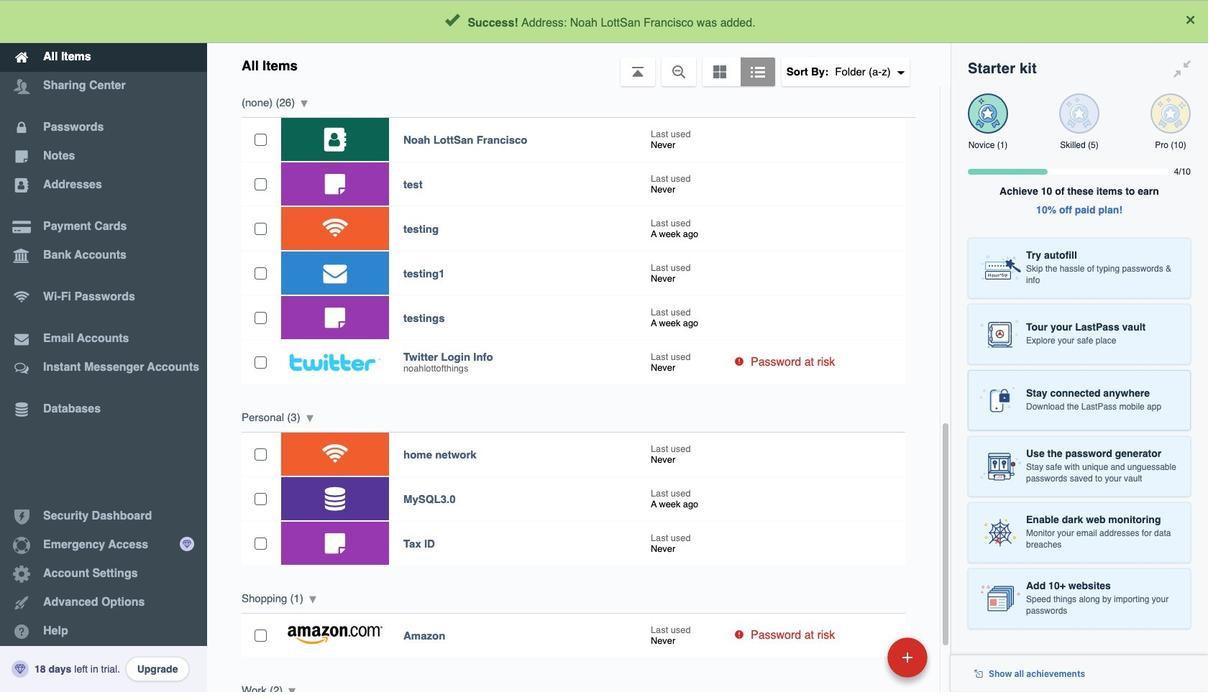 Task type: describe. For each thing, give the bounding box(es) containing it.
search my vault text field
[[347, 6, 921, 37]]

main navigation navigation
[[0, 0, 207, 692]]

new item navigation
[[789, 634, 936, 692]]



Task type: locate. For each thing, give the bounding box(es) containing it.
new item element
[[789, 637, 933, 678]]

Search search field
[[347, 6, 921, 37]]

vault options navigation
[[207, 43, 951, 86]]

alert
[[0, 0, 1208, 43]]



Task type: vqa. For each thing, say whether or not it's contained in the screenshot.
'search my vault' text box
yes



